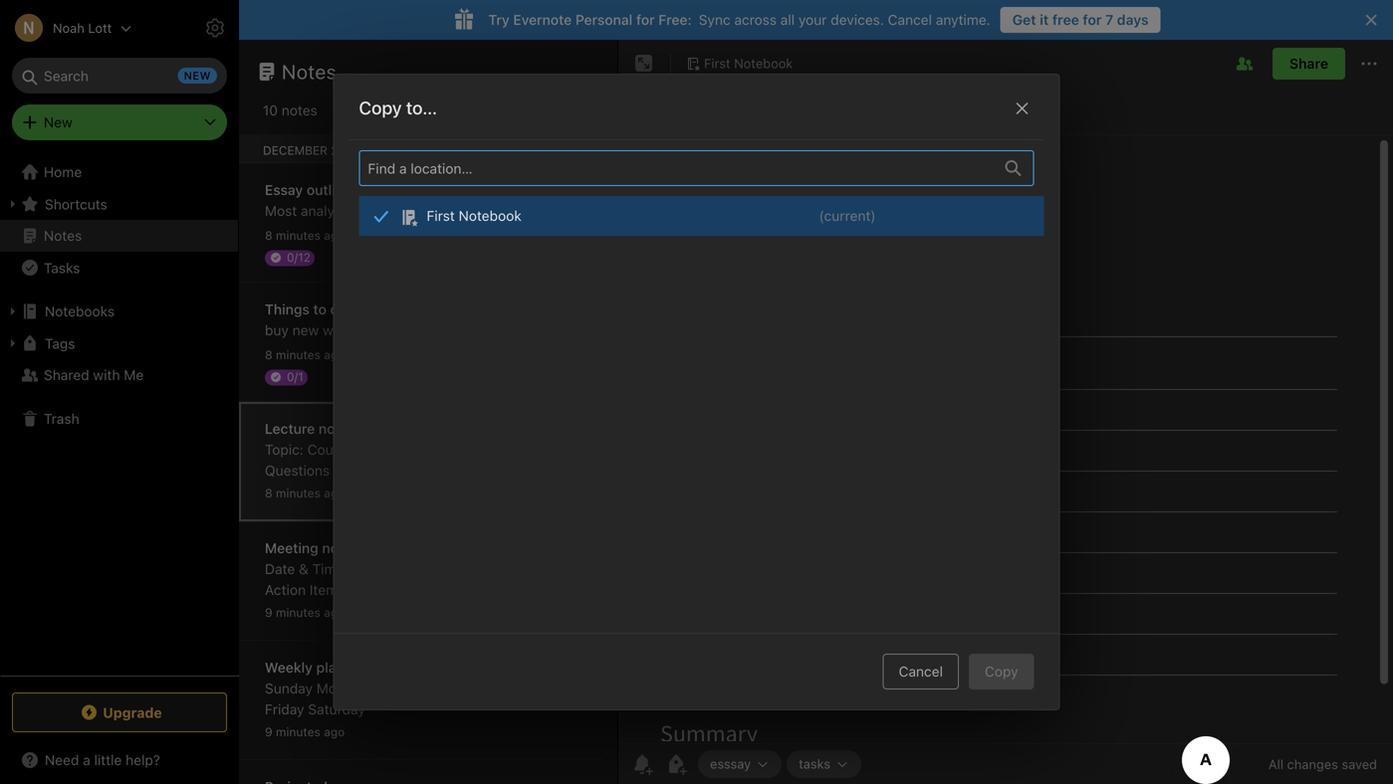 Task type: vqa. For each thing, say whether or not it's contained in the screenshot.
cell inside FIND A LOCATION field
yes



Task type: describe. For each thing, give the bounding box(es) containing it.
your
[[798, 11, 827, 28]]

do
[[330, 301, 347, 318]]

essay
[[265, 182, 303, 198]]

for for 7
[[1083, 11, 1102, 28]]

get
[[1012, 11, 1036, 28]]

saved
[[1342, 757, 1377, 772]]

saturday
[[308, 701, 365, 718]]

questions
[[265, 463, 330, 479]]

share button
[[1272, 48, 1345, 80]]

tasks button
[[0, 252, 238, 284]]

planner
[[316, 660, 366, 676]]

thursday
[[508, 681, 568, 697]]

new button
[[12, 105, 227, 140]]

first notebook button
[[679, 50, 800, 78]]

notebooks link
[[0, 296, 238, 328]]

home link
[[0, 156, 239, 188]]

notebook inside button
[[734, 56, 793, 71]]

9 minutes ago
[[265, 606, 345, 620]]

things
[[265, 301, 310, 318]]

all changes saved
[[1268, 757, 1377, 772]]

changes
[[1287, 757, 1338, 772]]

minutes inside weekly planner sunday monday tuesday wednesday thursday friday saturday 9 minutes ago
[[276, 725, 320, 739]]

persuasive
[[467, 203, 537, 219]]

notebook inside cell
[[459, 208, 521, 224]]

0 horizontal spatial meeting
[[366, 603, 418, 619]]

try evernote personal for free: sync across all your devices. cancel anytime.
[[488, 11, 990, 28]]

action
[[489, 603, 529, 619]]

close image
[[1010, 96, 1034, 120]]

10
[[263, 102, 278, 118]]

structure
[[865, 203, 924, 219]]

4 minutes from the top
[[276, 606, 320, 620]]

for for free:
[[636, 11, 655, 28]]

things to do buy new water hose
[[265, 301, 393, 339]]

ago inside lecture notes topic: course: date: professor/speaker: questions notes summary 8 minutes ago
[[324, 486, 345, 500]]

2 ago from the top
[[324, 348, 345, 362]]

monday
[[316, 681, 368, 697]]

formulate
[[1033, 203, 1094, 219]]

meeting note date & time goal attendees me agenda notes action items assignee status clean up meeting notes send out meeting notes and action items
[[265, 540, 569, 619]]

expand tags image
[[5, 336, 21, 351]]

date
[[265, 561, 295, 578]]

most
[[265, 203, 297, 219]]

0 horizontal spatial esssay
[[360, 228, 398, 242]]

to…
[[406, 97, 437, 118]]

10 notes
[[263, 102, 317, 118]]

add tag image
[[664, 753, 688, 777]]

notes up 10 notes
[[282, 60, 337, 83]]

anytime.
[[936, 11, 990, 28]]

all
[[780, 11, 795, 28]]

send
[[304, 603, 337, 619]]

&
[[299, 561, 309, 578]]

cancel inside button
[[899, 664, 943, 680]]

interpretive,
[[369, 203, 447, 219]]

follow
[[637, 203, 675, 219]]

4 ago from the top
[[324, 606, 345, 620]]

first notebook inside first notebook button
[[704, 56, 793, 71]]

0 vertical spatial cancel
[[888, 11, 932, 28]]

try
[[488, 11, 510, 28]]

0/12
[[287, 250, 311, 264]]

sunday
[[265, 681, 313, 697]]

to inside things to do buy new water hose
[[313, 301, 327, 318]]

outline
[[307, 182, 351, 198]]

new
[[292, 322, 319, 339]]

to inside essay outline most analytical, interpretive, or persuasive essays tend to follow the same basic pattern. this structure should help you formulate effective outlines for most ...
[[621, 203, 634, 219]]

goal
[[348, 561, 377, 578]]

esssay button
[[698, 751, 782, 779]]

free:
[[658, 11, 692, 28]]

days
[[1117, 11, 1149, 28]]

8 inside lecture notes topic: course: date: professor/speaker: questions notes summary 8 minutes ago
[[265, 486, 272, 500]]

Search text field
[[26, 58, 213, 94]]

Note Editor text field
[[618, 135, 1393, 744]]

help
[[974, 203, 1002, 219]]

friday
[[265, 701, 304, 718]]

notes down action
[[265, 603, 301, 619]]

topic:
[[265, 442, 304, 458]]

summary
[[375, 463, 436, 479]]

weekly
[[265, 660, 313, 676]]

items
[[533, 603, 568, 619]]

Find a location… text field
[[360, 152, 993, 184]]

action
[[265, 582, 306, 598]]

items
[[310, 582, 345, 598]]

1 horizontal spatial meeting
[[516, 582, 569, 598]]

tasks
[[44, 260, 80, 276]]

upgrade
[[103, 705, 162, 721]]

copy for copy
[[985, 664, 1018, 680]]

across
[[734, 11, 777, 28]]

esssay inside button
[[710, 757, 751, 772]]

notes inside tree
[[44, 228, 82, 244]]

tasks
[[799, 757, 830, 772]]

1 minutes from the top
[[276, 229, 320, 242]]

0/1
[[287, 370, 303, 384]]

personal
[[575, 11, 633, 28]]

free
[[1052, 11, 1079, 28]]

or
[[450, 203, 464, 219]]

row containing first notebook
[[349, 196, 1054, 236]]

(current)
[[819, 208, 876, 224]]

tree containing home
[[0, 156, 239, 675]]

add a reminder image
[[630, 753, 654, 777]]

note window element
[[618, 40, 1393, 785]]

essay outline most analytical, interpretive, or persuasive essays tend to follow the same basic pattern. this structure should help you formulate effective outlines for most ...
[[265, 182, 1281, 219]]

should
[[927, 203, 970, 219]]

time
[[312, 561, 344, 578]]

notes down status
[[422, 603, 458, 619]]

trash link
[[0, 403, 238, 435]]

notes inside lecture notes topic: course: date: professor/speaker: questions notes summary 8 minutes ago
[[334, 463, 372, 479]]



Task type: locate. For each thing, give the bounding box(es) containing it.
1 horizontal spatial me
[[450, 561, 470, 578]]

1 vertical spatial to
[[313, 301, 327, 318]]

0 horizontal spatial first
[[427, 208, 455, 224]]

professor/speaker:
[[399, 442, 521, 458]]

8 minutes ago
[[265, 229, 345, 242], [265, 348, 345, 362]]

cell
[[359, 196, 1054, 236]]

notes up tasks
[[44, 228, 82, 244]]

esssay
[[360, 228, 398, 242], [710, 757, 751, 772]]

first notebook down 'across'
[[704, 56, 793, 71]]

3 ago from the top
[[324, 486, 345, 500]]

and
[[461, 603, 485, 619]]

this
[[834, 203, 861, 219]]

8 down the most
[[265, 229, 272, 242]]

shortcuts
[[45, 196, 107, 212]]

1 8 minutes ago from the top
[[265, 229, 345, 242]]

me
[[124, 367, 144, 383], [450, 561, 470, 578]]

weekly planner sunday monday tuesday wednesday thursday friday saturday 9 minutes ago
[[265, 660, 568, 739]]

notebook
[[734, 56, 793, 71], [459, 208, 521, 224]]

1 horizontal spatial esssay
[[710, 757, 751, 772]]

ago inside weekly planner sunday monday tuesday wednesday thursday friday saturday 9 minutes ago
[[324, 725, 345, 739]]

3 8 from the top
[[265, 486, 272, 500]]

5 minutes from the top
[[276, 725, 320, 739]]

0 horizontal spatial first notebook
[[427, 208, 521, 224]]

1 horizontal spatial copy
[[985, 664, 1018, 680]]

wednesday
[[429, 681, 504, 697]]

it
[[1040, 11, 1049, 28]]

notebook down 'across'
[[734, 56, 793, 71]]

1 vertical spatial me
[[450, 561, 470, 578]]

1 horizontal spatial first notebook
[[704, 56, 793, 71]]

copy to…
[[359, 97, 437, 118]]

same
[[703, 203, 738, 219]]

2 9 from the top
[[265, 725, 272, 739]]

ago down questions
[[324, 486, 345, 500]]

me right with
[[124, 367, 144, 383]]

home
[[44, 164, 82, 180]]

notebooks
[[45, 303, 115, 320]]

2 horizontal spatial for
[[1212, 203, 1230, 219]]

tasks button
[[787, 751, 861, 779]]

expand notebooks image
[[5, 304, 21, 320]]

note
[[322, 540, 352, 557]]

1 vertical spatial 9
[[265, 725, 272, 739]]

1 vertical spatial esssay
[[710, 757, 751, 772]]

1 vertical spatial first
[[427, 208, 455, 224]]

for
[[636, 11, 655, 28], [1083, 11, 1102, 28], [1212, 203, 1230, 219]]

1 vertical spatial meeting
[[366, 603, 418, 619]]

date:
[[361, 442, 395, 458]]

for inside button
[[1083, 11, 1102, 28]]

9 inside weekly planner sunday monday tuesday wednesday thursday friday saturday 9 minutes ago
[[265, 725, 272, 739]]

hose
[[362, 322, 393, 339]]

esssay down interpretive,
[[360, 228, 398, 242]]

1 vertical spatial 8
[[265, 348, 272, 362]]

all
[[1268, 757, 1283, 772]]

notes inside meeting note date & time goal attendees me agenda notes action items assignee status clean up meeting notes send out meeting notes and action items
[[526, 561, 564, 578]]

first down sync
[[704, 56, 730, 71]]

lecture
[[265, 421, 315, 437]]

cancel right devices. in the right of the page
[[888, 11, 932, 28]]

tree
[[0, 156, 239, 675]]

first notebook inside cell
[[427, 208, 521, 224]]

0 horizontal spatial notebook
[[459, 208, 521, 224]]

notes link
[[0, 220, 238, 252]]

1 vertical spatial copy
[[985, 664, 1018, 680]]

agenda
[[474, 561, 523, 578]]

5 ago from the top
[[324, 725, 345, 739]]

tags button
[[0, 328, 238, 359]]

...
[[1269, 203, 1281, 219]]

water
[[323, 322, 358, 339]]

first left "persuasive"
[[427, 208, 455, 224]]

the
[[679, 203, 700, 219]]

2 8 minutes ago from the top
[[265, 348, 345, 362]]

first notebook left essays
[[427, 208, 521, 224]]

notes up course:
[[319, 421, 355, 437]]

for left 7
[[1083, 11, 1102, 28]]

notes right 10
[[282, 102, 317, 118]]

0 vertical spatial first notebook
[[704, 56, 793, 71]]

ago down saturday
[[324, 725, 345, 739]]

me inside tree
[[124, 367, 144, 383]]

1 vertical spatial 8 minutes ago
[[265, 348, 345, 362]]

new
[[44, 114, 72, 130]]

tuesday
[[371, 681, 425, 697]]

clean
[[456, 582, 492, 598]]

0 vertical spatial copy
[[359, 97, 402, 118]]

9 down 'friday'
[[265, 725, 272, 739]]

me up clean
[[450, 561, 470, 578]]

cancel left 'copy' button
[[899, 664, 943, 680]]

ago
[[324, 229, 345, 242], [324, 348, 345, 362], [324, 486, 345, 500], [324, 606, 345, 620], [324, 725, 345, 739]]

expand note image
[[632, 52, 656, 76]]

devices.
[[831, 11, 884, 28]]

minutes down questions
[[276, 486, 320, 500]]

assignee
[[349, 582, 407, 598]]

to left "do"
[[313, 301, 327, 318]]

get it free for 7 days
[[1012, 11, 1149, 28]]

shared
[[44, 367, 89, 383]]

1 horizontal spatial notebook
[[734, 56, 793, 71]]

copy inside button
[[985, 664, 1018, 680]]

minutes
[[276, 229, 320, 242], [276, 348, 320, 362], [276, 486, 320, 500], [276, 606, 320, 620], [276, 725, 320, 739]]

minutes down action
[[276, 606, 320, 620]]

0 vertical spatial 8
[[265, 229, 272, 242]]

2 8 from the top
[[265, 348, 272, 362]]

0 vertical spatial meeting
[[516, 582, 569, 598]]

meeting up items
[[516, 582, 569, 598]]

status
[[411, 582, 452, 598]]

for left free:
[[636, 11, 655, 28]]

share
[[1289, 55, 1328, 72]]

1 vertical spatial notebook
[[459, 208, 521, 224]]

0 horizontal spatial for
[[636, 11, 655, 28]]

0 vertical spatial notebook
[[734, 56, 793, 71]]

8 down buy
[[265, 348, 272, 362]]

settings image
[[203, 16, 227, 40]]

ago down analytical,
[[324, 229, 345, 242]]

out
[[341, 603, 362, 619]]

you
[[1006, 203, 1029, 219]]

upgrade button
[[12, 693, 227, 733]]

sync
[[699, 11, 730, 28]]

first inside cell
[[427, 208, 455, 224]]

row
[[349, 196, 1054, 236]]

8 down questions
[[265, 486, 272, 500]]

8 minutes ago up 0/12
[[265, 229, 345, 242]]

meeting down assignee
[[366, 603, 418, 619]]

0 vertical spatial esssay
[[360, 228, 398, 242]]

attendees
[[381, 561, 446, 578]]

most
[[1234, 203, 1266, 219]]

9 down action
[[265, 606, 272, 620]]

cell inside find a location field
[[359, 196, 1054, 236]]

8 minutes ago up the 0/1
[[265, 348, 345, 362]]

trash
[[44, 411, 79, 427]]

shared with me link
[[0, 359, 238, 391]]

first
[[704, 56, 730, 71], [427, 208, 455, 224]]

shared with me
[[44, 367, 144, 383]]

minutes down 'friday'
[[276, 725, 320, 739]]

for left most
[[1212, 203, 1230, 219]]

notebook left essays
[[459, 208, 521, 224]]

1 horizontal spatial for
[[1083, 11, 1102, 28]]

1 horizontal spatial to
[[621, 203, 634, 219]]

8
[[265, 229, 272, 242], [265, 348, 272, 362], [265, 486, 272, 500]]

0 vertical spatial first
[[704, 56, 730, 71]]

0 vertical spatial me
[[124, 367, 144, 383]]

2 minutes from the top
[[276, 348, 320, 362]]

cell containing first notebook
[[359, 196, 1054, 236]]

0 horizontal spatial to
[[313, 301, 327, 318]]

copy right cancel button
[[985, 664, 1018, 680]]

0 horizontal spatial me
[[124, 367, 144, 383]]

Find a location field
[[349, 139, 1054, 633]]

ago down water in the top of the page
[[324, 348, 345, 362]]

minutes inside lecture notes topic: course: date: professor/speaker: questions notes summary 8 minutes ago
[[276, 486, 320, 500]]

0 vertical spatial 8 minutes ago
[[265, 229, 345, 242]]

3 minutes from the top
[[276, 486, 320, 500]]

meeting
[[265, 540, 318, 557]]

up
[[496, 582, 513, 598]]

copy left to…
[[359, 97, 402, 118]]

shortcuts button
[[0, 188, 238, 220]]

pattern.
[[780, 203, 830, 219]]

1 vertical spatial first notebook
[[427, 208, 521, 224]]

copy button
[[969, 654, 1034, 690]]

first inside first notebook button
[[704, 56, 730, 71]]

0 vertical spatial to
[[621, 203, 634, 219]]

me inside meeting note date & time goal attendees me agenda notes action items assignee status clean up meeting notes send out meeting notes and action items
[[450, 561, 470, 578]]

minutes up the 0/1
[[276, 348, 320, 362]]

effective
[[1098, 203, 1154, 219]]

0 vertical spatial 9
[[265, 606, 272, 620]]

to right tend
[[621, 203, 634, 219]]

for inside essay outline most analytical, interpretive, or persuasive essays tend to follow the same basic pattern. this structure should help you formulate effective outlines for most ...
[[1212, 203, 1230, 219]]

7
[[1105, 11, 1113, 28]]

None search field
[[26, 58, 213, 94]]

esssay right add tag image
[[710, 757, 751, 772]]

1 ago from the top
[[324, 229, 345, 242]]

1 8 from the top
[[265, 229, 272, 242]]

to
[[621, 203, 634, 219], [313, 301, 327, 318]]

2 vertical spatial 8
[[265, 486, 272, 500]]

course:
[[307, 442, 357, 458]]

notes inside lecture notes topic: course: date: professor/speaker: questions notes summary 8 minutes ago
[[319, 421, 355, 437]]

buy
[[265, 322, 289, 339]]

get it free for 7 days button
[[1000, 7, 1161, 33]]

0 horizontal spatial copy
[[359, 97, 402, 118]]

ago down the items
[[324, 606, 345, 620]]

minutes up 0/12
[[276, 229, 320, 242]]

lecture notes topic: course: date: professor/speaker: questions notes summary 8 minutes ago
[[265, 421, 521, 500]]

notes down course:
[[334, 463, 372, 479]]

notes
[[282, 102, 317, 118], [319, 421, 355, 437], [265, 603, 301, 619], [422, 603, 458, 619]]

notes up items
[[526, 561, 564, 578]]

copy for copy to…
[[359, 97, 402, 118]]

1 9 from the top
[[265, 606, 272, 620]]

essays
[[540, 203, 584, 219]]

1 vertical spatial cancel
[[899, 664, 943, 680]]

1 horizontal spatial first
[[704, 56, 730, 71]]



